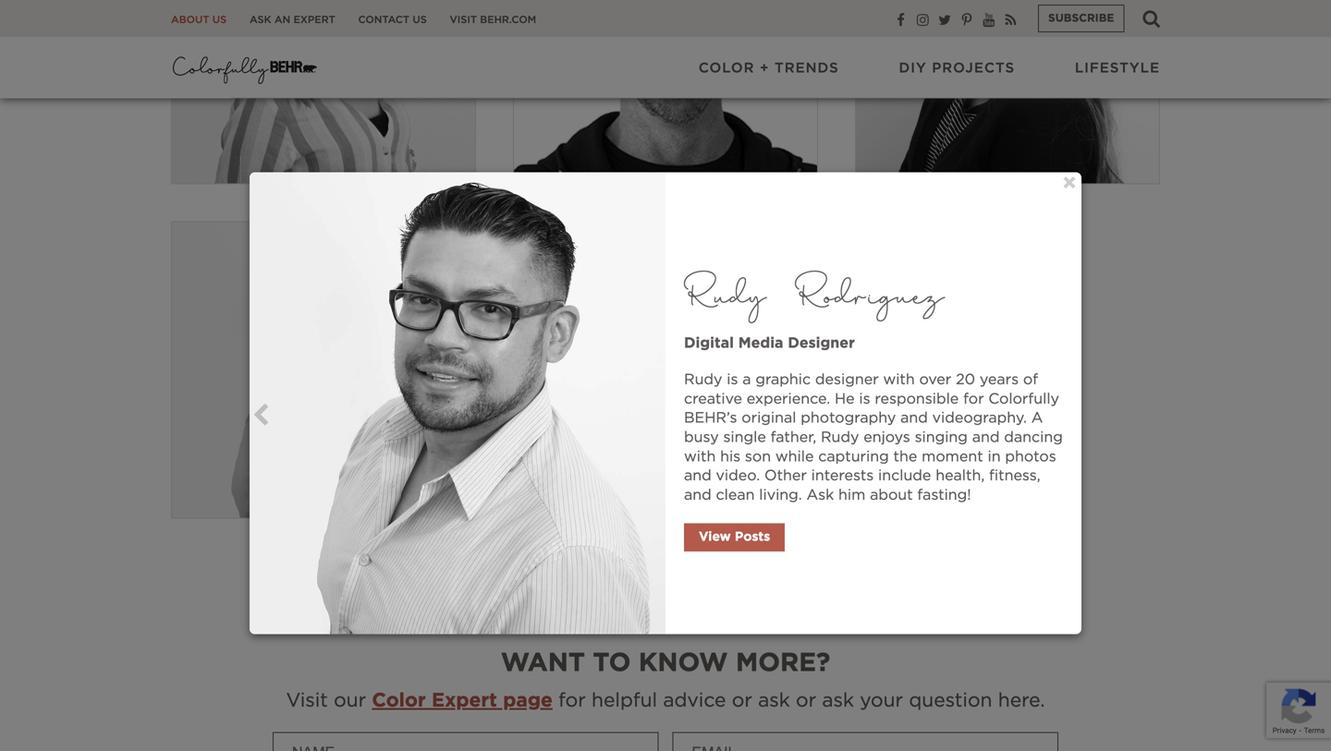 Task type: locate. For each thing, give the bounding box(es) containing it.
1 vertical spatial rudy
[[684, 373, 723, 387]]

contact us
[[358, 15, 427, 25]]

your
[[860, 692, 903, 711]]

1 horizontal spatial is
[[859, 392, 871, 407]]

his
[[720, 450, 741, 464]]

expert up name text box
[[432, 692, 497, 711]]

1 vertical spatial for
[[559, 692, 586, 711]]

rudy
[[684, 265, 767, 324], [684, 373, 723, 387], [821, 430, 859, 445]]

our
[[334, 692, 366, 711]]

the
[[894, 450, 917, 464]]

is left a
[[727, 373, 738, 387]]

visit for visit behr.com
[[450, 15, 477, 25]]

0 horizontal spatial color
[[372, 692, 426, 711]]

page
[[503, 692, 553, 711]]

1 us from the left
[[212, 15, 227, 25]]

1 horizontal spatial for
[[963, 392, 984, 407]]

with down busy
[[684, 450, 716, 464]]

1 horizontal spatial expert
[[432, 692, 497, 711]]

us right contact
[[413, 15, 427, 25]]

advice
[[663, 692, 726, 711]]

enjoys
[[864, 430, 911, 445]]

rudy up creative
[[684, 373, 723, 387]]

visit left our
[[286, 692, 328, 711]]

view
[[699, 531, 731, 544]]

lifestyle
[[1075, 61, 1160, 75]]

rudy is a graphic designer with over 20 years of creative experience. he is responsible for colorfully behr's original photography and videography. a busy single father, rudy enjoys singing and dancing with his son while capturing the moment in photos and video. other interests include health, fitness, and clean living. ask him about fasting!
[[684, 373, 1063, 503]]

ask down more?
[[758, 692, 790, 711]]

0 horizontal spatial or
[[732, 692, 752, 711]]

ask
[[250, 15, 271, 25], [807, 488, 834, 503]]

0 vertical spatial rudy
[[684, 265, 767, 324]]

living.
[[759, 488, 802, 503]]

expert
[[294, 15, 335, 25], [432, 692, 497, 711]]

0 vertical spatial ask
[[250, 15, 271, 25]]

EMAIL email field
[[673, 733, 1059, 752]]

ask left an
[[250, 15, 271, 25]]

or
[[732, 692, 752, 711], [796, 692, 816, 711]]

ask an expert
[[250, 15, 335, 25]]

0 vertical spatial for
[[963, 392, 984, 407]]

ask down the "interests"
[[807, 488, 834, 503]]

for
[[963, 392, 984, 407], [559, 692, 586, 711]]

for up videography. on the bottom of the page
[[963, 392, 984, 407]]

trends
[[775, 61, 839, 75]]

NAME text field
[[273, 733, 659, 752]]

in
[[988, 450, 1001, 464]]

20
[[956, 373, 976, 387]]

1 horizontal spatial color
[[699, 61, 755, 75]]

original
[[742, 411, 796, 426]]

expert right an
[[294, 15, 335, 25]]

years
[[980, 373, 1019, 387]]

color
[[699, 61, 755, 75], [372, 692, 426, 711]]

contact us link
[[358, 13, 427, 27]]

visit left the behr.com
[[450, 15, 477, 25]]

2 vertical spatial rudy
[[821, 430, 859, 445]]

1 horizontal spatial visit
[[450, 15, 477, 25]]

is right he in the bottom of the page
[[859, 392, 871, 407]]

0 horizontal spatial expert
[[294, 15, 335, 25]]

visit behr.com
[[450, 15, 536, 25]]

featured image image
[[172, 0, 475, 183], [514, 0, 817, 183], [856, 0, 1159, 183], [250, 172, 666, 635], [172, 222, 475, 518]]

1 vertical spatial ask
[[807, 488, 834, 503]]

0 horizontal spatial us
[[212, 15, 227, 25]]

is
[[727, 373, 738, 387], [859, 392, 871, 407]]

he
[[835, 392, 855, 407]]

ask left your
[[822, 692, 854, 711]]

1 horizontal spatial or
[[796, 692, 816, 711]]

us for contact us
[[413, 15, 427, 25]]

projects
[[932, 61, 1015, 75]]

fitness,
[[989, 469, 1041, 484]]

rudy down photography
[[821, 430, 859, 445]]

an
[[274, 15, 291, 25]]

us
[[212, 15, 227, 25], [413, 15, 427, 25]]

1 ask from the left
[[758, 692, 790, 711]]

color + trends
[[699, 61, 839, 75]]

son
[[745, 450, 771, 464]]

0 horizontal spatial ask
[[758, 692, 790, 711]]

1 horizontal spatial ask
[[807, 488, 834, 503]]

0 vertical spatial visit
[[450, 15, 477, 25]]

1 horizontal spatial with
[[883, 373, 915, 387]]

digital
[[684, 336, 734, 351]]

color left +
[[699, 61, 755, 75]]

color right our
[[372, 692, 426, 711]]

visit
[[450, 15, 477, 25], [286, 692, 328, 711]]

1 vertical spatial expert
[[432, 692, 497, 711]]

capturing
[[818, 450, 889, 464]]

helpful
[[592, 692, 657, 711]]

for right page
[[559, 692, 586, 711]]

2 us from the left
[[413, 15, 427, 25]]

0 vertical spatial color
[[699, 61, 755, 75]]

1 vertical spatial with
[[684, 450, 716, 464]]

about us link
[[171, 13, 227, 27]]

or down more?
[[796, 692, 816, 711]]

designer
[[788, 336, 855, 351]]

behr's
[[684, 411, 737, 426]]

with up responsible
[[883, 373, 915, 387]]

0 horizontal spatial is
[[727, 373, 738, 387]]

him
[[839, 488, 866, 503]]

2 ask from the left
[[822, 692, 854, 711]]

search image
[[1143, 9, 1160, 28]]

rudy rodriguez
[[684, 265, 945, 324]]

us right about
[[212, 15, 227, 25]]

father,
[[771, 430, 817, 445]]

1 vertical spatial color
[[372, 692, 426, 711]]

rudy up digital
[[684, 265, 767, 324]]

and down responsible
[[901, 411, 928, 426]]

1 horizontal spatial us
[[413, 15, 427, 25]]

with
[[883, 373, 915, 387], [684, 450, 716, 464]]

1 vertical spatial visit
[[286, 692, 328, 711]]

0 horizontal spatial for
[[559, 692, 586, 711]]

us for about us
[[212, 15, 227, 25]]

behr.com
[[480, 15, 536, 25]]

and
[[901, 411, 928, 426], [972, 430, 1000, 445], [684, 469, 712, 484], [684, 488, 712, 503]]

0 vertical spatial expert
[[294, 15, 335, 25]]

0 horizontal spatial visit
[[286, 692, 328, 711]]

over
[[920, 373, 952, 387]]

moment
[[922, 450, 983, 464]]

or right advice at the bottom
[[732, 692, 752, 711]]

1 vertical spatial is
[[859, 392, 871, 407]]

1 or from the left
[[732, 692, 752, 711]]

posts
[[735, 531, 770, 544]]

ask
[[758, 692, 790, 711], [822, 692, 854, 711]]

1 horizontal spatial ask
[[822, 692, 854, 711]]

about us
[[171, 15, 227, 25]]

contact
[[358, 15, 410, 25]]

and left "clean"
[[684, 488, 712, 503]]



Task type: describe. For each thing, give the bounding box(es) containing it.
of
[[1023, 373, 1038, 387]]

and down videography. on the bottom of the page
[[972, 430, 1000, 445]]

a
[[743, 373, 751, 387]]

photos
[[1005, 450, 1057, 464]]

ask an expert link
[[250, 13, 335, 27]]

0 horizontal spatial ask
[[250, 15, 271, 25]]

color expert page link
[[372, 692, 553, 711]]

media
[[738, 336, 784, 351]]

lifestyle link
[[1075, 60, 1160, 78]]

interests
[[811, 469, 874, 484]]

diy projects
[[899, 61, 1015, 75]]

to
[[593, 651, 631, 677]]

0 vertical spatial is
[[727, 373, 738, 387]]

while
[[776, 450, 814, 464]]

more?
[[736, 651, 831, 677]]

×
[[1062, 172, 1077, 196]]

designer
[[815, 373, 879, 387]]

about
[[870, 488, 913, 503]]

colorfully
[[989, 392, 1060, 407]]

busy
[[684, 430, 719, 445]]

health,
[[936, 469, 985, 484]]

0 vertical spatial with
[[883, 373, 915, 387]]

include
[[878, 469, 931, 484]]

chevron left image
[[252, 404, 269, 428]]

visit for visit our color expert page for helpful advice or ask or ask your question here.
[[286, 692, 328, 711]]

× button
[[1062, 172, 1077, 196]]

visit our color expert page for helpful advice or ask or ask your question here.
[[286, 692, 1045, 711]]

fasting!
[[918, 488, 971, 503]]

view posts
[[699, 531, 770, 544]]

+
[[760, 61, 770, 75]]

visit behr.com link
[[450, 13, 536, 27]]

graphic
[[756, 373, 811, 387]]

clean
[[716, 488, 755, 503]]

about
[[171, 15, 209, 25]]

view posts link
[[684, 524, 785, 552]]

other
[[765, 469, 807, 484]]

videography.
[[933, 411, 1027, 426]]

and down busy
[[684, 469, 712, 484]]

rudy for rudy rodriguez
[[684, 265, 767, 324]]

diy projects link
[[899, 60, 1015, 78]]

for inside rudy is a graphic designer with over 20 years of creative experience. he is responsible for colorfully behr's original photography and videography. a busy single father, rudy enjoys singing and dancing with his son while capturing the moment in photos and video. other interests include health, fitness, and clean living. ask him about fasting!
[[963, 392, 984, 407]]

ask inside rudy is a graphic designer with over 20 years of creative experience. he is responsible for colorfully behr's original photography and videography. a busy single father, rudy enjoys singing and dancing with his son while capturing the moment in photos and video. other interests include health, fitness, and clean living. ask him about fasting!
[[807, 488, 834, 503]]

here.
[[998, 692, 1045, 711]]

photography
[[801, 411, 896, 426]]

single
[[723, 430, 766, 445]]

diy
[[899, 61, 927, 75]]

digital media designer
[[684, 336, 855, 351]]

want to know more?
[[501, 651, 831, 677]]

experience.
[[747, 392, 830, 407]]

dancing
[[1004, 430, 1063, 445]]

color + trends link
[[699, 60, 839, 78]]

colorfully behr image
[[171, 51, 319, 88]]

rodriguez
[[795, 265, 945, 324]]

rudy for rudy is a graphic designer with over 20 years of creative experience. he is responsible for colorfully behr's original photography and videography. a busy single father, rudy enjoys singing and dancing with his son while capturing the moment in photos and video. other interests include health, fitness, and clean living. ask him about fasting!
[[684, 373, 723, 387]]

singing
[[915, 430, 968, 445]]

0 horizontal spatial with
[[684, 450, 716, 464]]

video.
[[716, 469, 760, 484]]

question
[[909, 692, 992, 711]]

know
[[639, 651, 728, 677]]

2 or from the left
[[796, 692, 816, 711]]

a
[[1032, 411, 1043, 426]]

responsible
[[875, 392, 959, 407]]

want
[[501, 651, 585, 677]]

creative
[[684, 392, 742, 407]]



Task type: vqa. For each thing, say whether or not it's contained in the screenshot.
Visit
yes



